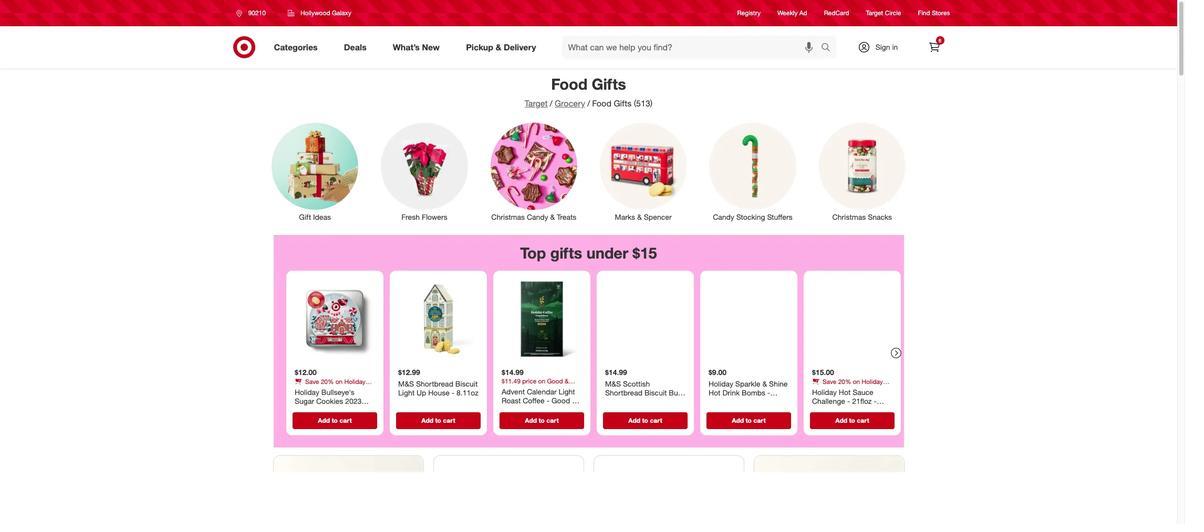 Task type: vqa. For each thing, say whether or not it's contained in the screenshot.
Potluck
no



Task type: locate. For each thing, give the bounding box(es) containing it.
food up grocery
[[551, 75, 588, 94]]

6 add from the left
[[835, 417, 847, 425]]

2 m&s from the left
[[605, 379, 621, 388]]

candy up 'challenge'
[[832, 386, 850, 394]]

add to cart down 17.64oz
[[628, 417, 662, 425]]

0 horizontal spatial day™
[[323, 415, 339, 424]]

hot inside holiday hot sauce challenge - 21floz - favorite day™
[[839, 388, 851, 397]]

17.64oz
[[622, 398, 648, 407]]

gift
[[334, 386, 343, 394], [851, 386, 860, 394]]

0 horizontal spatial candy
[[527, 213, 548, 221]]

m&s scottish shortbread biscuit bus tin - 17.64oz image
[[601, 275, 690, 364]]

save 20% on holiday food & candy gift sets up cookies
[[294, 378, 365, 394]]

gift up cookies
[[334, 386, 343, 394]]

- down calendar
[[546, 397, 549, 406]]

sets
[[345, 386, 356, 394], [862, 386, 874, 394]]

1 horizontal spatial sets
[[862, 386, 874, 394]]

favorite inside holiday hot sauce challenge - 21floz - favorite day™
[[812, 406, 838, 415]]

m&s inside $14.99 m&s scottish shortbread biscuit bus tin - 17.64oz
[[605, 379, 621, 388]]

candy for hot
[[832, 386, 850, 394]]

20%
[[321, 378, 334, 386], [838, 378, 851, 386]]

light
[[559, 387, 575, 396], [398, 389, 414, 398]]

tin
[[605, 398, 615, 407], [331, 406, 341, 415]]

ideas
[[313, 213, 331, 221]]

add to cart button for advent calendar light roast coffee - good & gather™
[[499, 413, 584, 429]]

cart for m&s shortbread biscuit light up house - 8.11oz
[[443, 417, 455, 425]]

add down holiday hot sauce challenge - 21floz - favorite day™
[[835, 417, 847, 425]]

1 vertical spatial target
[[525, 98, 548, 109]]

roast
[[502, 397, 521, 406]]

food for holiday hot sauce challenge - 21floz - favorite day™
[[812, 386, 825, 394]]

1 / from the left
[[550, 98, 553, 109]]

to for m&s shortbread biscuit light up house - 8.11oz
[[435, 417, 441, 425]]

0 horizontal spatial tin
[[331, 406, 341, 415]]

6 add to cart from the left
[[835, 417, 869, 425]]

add down collectible
[[318, 417, 330, 425]]

sauce
[[853, 388, 873, 397]]

food right grocery
[[592, 98, 612, 109]]

biscuit up 8.11oz
[[455, 379, 478, 388]]

what's
[[393, 42, 420, 52]]

favorite down collectible
[[294, 415, 320, 424]]

stores
[[932, 9, 950, 17]]

- right house
[[451, 389, 454, 398]]

on for hot
[[853, 378, 860, 386]]

food up sugar
[[294, 386, 307, 394]]

1 candy from the left
[[527, 213, 548, 221]]

shortbread up 17.64oz
[[605, 389, 642, 398]]

candy left the stocking
[[713, 213, 734, 221]]

6 cart from the left
[[857, 417, 869, 425]]

add to cart down house
[[421, 417, 455, 425]]

0 horizontal spatial gift
[[334, 386, 343, 394]]

- left 17.64oz
[[617, 398, 620, 407]]

candy stocking stuffers link
[[702, 121, 803, 223]]

advent calendar light roast coffee - good & gather™
[[502, 387, 577, 415]]

weekly
[[778, 9, 798, 17]]

0 horizontal spatial christmas
[[491, 213, 525, 221]]

favorite
[[733, 398, 759, 407], [812, 406, 838, 415], [294, 415, 320, 424]]

light left the up
[[398, 389, 414, 398]]

what's new
[[393, 42, 440, 52]]

save 20% on holiday food & candy gift sets
[[294, 378, 365, 394], [812, 378, 883, 394]]

candy
[[527, 213, 548, 221], [713, 213, 734, 221]]

day™ down 21floz
[[840, 406, 857, 415]]

1 horizontal spatial christmas
[[833, 213, 866, 221]]

1 horizontal spatial day™
[[761, 398, 778, 407]]

$14.99 up advent
[[502, 368, 524, 377]]

1 horizontal spatial shortbread
[[605, 389, 642, 398]]

1 add from the left
[[318, 417, 330, 425]]

day™ down "bombs"
[[761, 398, 778, 407]]

-
[[451, 389, 454, 398], [767, 389, 770, 398], [546, 397, 549, 406], [847, 397, 850, 406], [874, 397, 877, 406], [617, 398, 620, 407], [728, 398, 731, 407], [343, 406, 346, 415], [362, 406, 365, 415]]

2 save 20% on holiday food & candy gift sets from the left
[[812, 378, 883, 394]]

2 food from the left
[[812, 386, 825, 394]]

add to cart down "bombs"
[[732, 417, 766, 425]]

biscuit inside $12.99 m&s shortbread biscuit light up house - 8.11oz
[[455, 379, 478, 388]]

add to cart for holiday hot sauce challenge - 21floz - favorite day™
[[835, 417, 869, 425]]

add to cart for holiday bullseye's sugar cookies 2023 collectible tin - 8oz - favorite day™
[[318, 417, 352, 425]]

to down advent calendar light roast coffee - good & gather™
[[538, 417, 545, 425]]

0 horizontal spatial target
[[525, 98, 548, 109]]

add to cart button for m&s scottish shortbread biscuit bus tin - 17.64oz
[[603, 413, 687, 429]]

0 horizontal spatial save 20% on holiday food & candy gift sets
[[294, 378, 365, 394]]

2 candy from the left
[[832, 386, 850, 394]]

add for m&s scottish shortbread biscuit bus tin - 17.64oz
[[628, 417, 640, 425]]

2 add to cart from the left
[[421, 417, 455, 425]]

0 horizontal spatial $14.99
[[502, 368, 524, 377]]

2 add from the left
[[421, 417, 433, 425]]

m&s shortbread biscuit light up house - 8.11oz image
[[394, 275, 483, 364]]

deals
[[344, 42, 367, 52]]

biscuit left bus
[[644, 389, 667, 398]]

0 horizontal spatial biscuit
[[455, 379, 478, 388]]

add to cart button down "bombs"
[[706, 413, 791, 429]]

galaxy
[[332, 9, 351, 17]]

1 horizontal spatial 20%
[[838, 378, 851, 386]]

1 sets from the left
[[345, 386, 356, 394]]

favorite down 'challenge'
[[812, 406, 838, 415]]

1 cart from the left
[[339, 417, 352, 425]]

0 horizontal spatial /
[[550, 98, 553, 109]]

& left shine
[[762, 379, 767, 388]]

/ right grocery
[[587, 98, 590, 109]]

m&s inside $12.99 m&s shortbread biscuit light up house - 8.11oz
[[398, 379, 414, 388]]

1 horizontal spatial /
[[587, 98, 590, 109]]

0 horizontal spatial sets
[[345, 386, 356, 394]]

hot inside $9.00 holiday sparkle & shine hot drink bombs - 4.8oz - favorite day™
[[709, 389, 720, 398]]

add to cart down advent calendar light roast coffee - good & gather™
[[525, 417, 559, 425]]

holiday up sugar
[[294, 388, 319, 397]]

pickup & delivery
[[466, 42, 536, 52]]

christmas snacks
[[833, 213, 892, 221]]

favorite down "bombs"
[[733, 398, 759, 407]]

gifts
[[550, 244, 582, 262]]

sets up 21floz
[[862, 386, 874, 394]]

2 cart from the left
[[443, 417, 455, 425]]

1 candy from the left
[[315, 386, 332, 394]]

2 add to cart button from the left
[[396, 413, 480, 429]]

2 sets from the left
[[862, 386, 874, 394]]

m&s left scottish
[[605, 379, 621, 388]]

cart down 21floz
[[857, 417, 869, 425]]

1 gift from the left
[[334, 386, 343, 394]]

4 add to cart button from the left
[[603, 413, 687, 429]]

day™ inside holiday bullseye's sugar cookies 2023 collectible tin - 8oz - favorite day™
[[323, 415, 339, 424]]

shortbread up house
[[416, 379, 453, 388]]

tin left 17.64oz
[[605, 398, 615, 407]]

hot
[[839, 388, 851, 397], [709, 389, 720, 398]]

stocking
[[736, 213, 765, 221]]

to down cookies
[[331, 417, 338, 425]]

1 20% from the left
[[321, 378, 334, 386]]

gifts
[[592, 75, 626, 94], [614, 98, 632, 109]]

marks & spencer link
[[593, 121, 694, 223]]

save for $12.00
[[305, 378, 319, 386]]

sets up 2023
[[345, 386, 356, 394]]

add to cart
[[318, 417, 352, 425], [421, 417, 455, 425], [525, 417, 559, 425], [628, 417, 662, 425], [732, 417, 766, 425], [835, 417, 869, 425]]

& left treats
[[550, 213, 555, 221]]

hot up 4.8oz
[[709, 389, 720, 398]]

6 to from the left
[[849, 417, 855, 425]]

1 m&s from the left
[[398, 379, 414, 388]]

add to cart for m&s shortbread biscuit light up house - 8.11oz
[[421, 417, 455, 425]]

add to cart button for holiday hot sauce challenge - 21floz - favorite day™
[[810, 413, 895, 429]]

add down gather™
[[525, 417, 537, 425]]

light inside $12.99 m&s shortbread biscuit light up house - 8.11oz
[[398, 389, 414, 398]]

add to cart button for holiday bullseye's sugar cookies 2023 collectible tin - 8oz - favorite day™
[[292, 413, 377, 429]]

1 to from the left
[[331, 417, 338, 425]]

favorite inside holiday bullseye's sugar cookies 2023 collectible tin - 8oz - favorite day™
[[294, 415, 320, 424]]

target left "grocery" link
[[525, 98, 548, 109]]

1 horizontal spatial favorite
[[733, 398, 759, 407]]

holiday bullseye's sugar cookies 2023 collectible tin - 8oz - favorite day™
[[294, 388, 365, 424]]

shine
[[769, 379, 788, 388]]

1 horizontal spatial light
[[559, 387, 575, 396]]

1 horizontal spatial $14.99
[[605, 368, 627, 377]]

0 horizontal spatial light
[[398, 389, 414, 398]]

21floz
[[852, 397, 872, 406]]

add down 17.64oz
[[628, 417, 640, 425]]

4 to from the left
[[642, 417, 648, 425]]

under
[[587, 244, 628, 262]]

shortbread
[[416, 379, 453, 388], [605, 389, 642, 398]]

save down $12.00
[[305, 378, 319, 386]]

flowers
[[422, 213, 447, 221]]

tin down cookies
[[331, 406, 341, 415]]

cart down good
[[546, 417, 559, 425]]

20% up holiday hot sauce challenge - 21floz - favorite day™
[[838, 378, 851, 386]]

2 horizontal spatial favorite
[[812, 406, 838, 415]]

holiday up 'challenge'
[[812, 388, 837, 397]]

save
[[305, 378, 319, 386], [823, 378, 836, 386]]

0 horizontal spatial m&s
[[398, 379, 414, 388]]

20% for hot
[[838, 378, 851, 386]]

in
[[892, 43, 898, 51]]

add to cart down holiday hot sauce challenge - 21floz - favorite day™
[[835, 417, 869, 425]]

& up 'challenge'
[[827, 386, 831, 394]]

top gifts under $15
[[520, 244, 657, 262]]

add to cart down cookies
[[318, 417, 352, 425]]

target
[[866, 9, 883, 17], [525, 98, 548, 109]]

/ right the target link
[[550, 98, 553, 109]]

0 horizontal spatial on
[[335, 378, 342, 386]]

1 horizontal spatial food
[[812, 386, 825, 394]]

1 add to cart button from the left
[[292, 413, 377, 429]]

save down $15.00
[[823, 378, 836, 386]]

holiday hot sauce challenge - 21floz - favorite day™ image
[[808, 275, 897, 364]]

1 horizontal spatial gift
[[851, 386, 860, 394]]

candy left treats
[[527, 213, 548, 221]]

0 horizontal spatial candy
[[315, 386, 332, 394]]

cart for m&s scottish shortbread biscuit bus tin - 17.64oz
[[650, 417, 662, 425]]

0 vertical spatial gifts
[[592, 75, 626, 94]]

save for $15.00
[[823, 378, 836, 386]]

to down 17.64oz
[[642, 417, 648, 425]]

candy stocking stuffers
[[713, 213, 793, 221]]

add to cart button down 21floz
[[810, 413, 895, 429]]

coffee
[[523, 397, 544, 406]]

add to cart for m&s scottish shortbread biscuit bus tin - 17.64oz
[[628, 417, 662, 425]]

add to cart button down 17.64oz
[[603, 413, 687, 429]]

gift ideas link
[[265, 121, 366, 223]]

3 add to cart from the left
[[525, 417, 559, 425]]

target left circle
[[866, 9, 883, 17]]

1 save from the left
[[305, 378, 319, 386]]

1 add to cart from the left
[[318, 417, 352, 425]]

weekly ad
[[778, 9, 807, 17]]

1 on from the left
[[335, 378, 342, 386]]

$14.99 inside $14.99 m&s scottish shortbread biscuit bus tin - 17.64oz
[[605, 368, 627, 377]]

light up good
[[559, 387, 575, 396]]

tin inside $14.99 m&s scottish shortbread biscuit bus tin - 17.64oz
[[605, 398, 615, 407]]

candy up cookies
[[315, 386, 332, 394]]

add to cart button down cookies
[[292, 413, 377, 429]]

add down drink
[[732, 417, 744, 425]]

shortbread inside $12.99 m&s shortbread biscuit light up house - 8.11oz
[[416, 379, 453, 388]]

& right marks
[[637, 213, 642, 221]]

0 vertical spatial target
[[866, 9, 883, 17]]

$14.99 up scottish
[[605, 368, 627, 377]]

- down drink
[[728, 398, 731, 407]]

target circle link
[[866, 9, 901, 18]]

hot left the "sauce"
[[839, 388, 851, 397]]

8.11oz
[[456, 389, 478, 398]]

christmas
[[491, 213, 525, 221], [833, 213, 866, 221]]

0 horizontal spatial shortbread
[[416, 379, 453, 388]]

to down holiday hot sauce challenge - 21floz - favorite day™
[[849, 417, 855, 425]]

search button
[[816, 36, 841, 61]]

0 vertical spatial food
[[551, 75, 588, 94]]

2 christmas from the left
[[833, 213, 866, 221]]

on up bullseye's
[[335, 378, 342, 386]]

challenge
[[812, 397, 845, 406]]

1 $14.99 from the left
[[502, 368, 524, 377]]

3 to from the left
[[538, 417, 545, 425]]

add to cart button down coffee
[[499, 413, 584, 429]]

6 add to cart button from the left
[[810, 413, 895, 429]]

1 horizontal spatial hot
[[839, 388, 851, 397]]

holiday down $9.00
[[709, 379, 733, 388]]

2 $14.99 from the left
[[605, 368, 627, 377]]

2 save from the left
[[823, 378, 836, 386]]

cart down $14.99 m&s scottish shortbread biscuit bus tin - 17.64oz
[[650, 417, 662, 425]]

save 20% on holiday food & candy gift sets up 21floz
[[812, 378, 883, 394]]

4 add to cart from the left
[[628, 417, 662, 425]]

holiday bullseye's sugar cookies 2023 collectible tin - 8oz - favorite day™ image
[[290, 275, 379, 364]]

1 christmas from the left
[[491, 213, 525, 221]]

2 to from the left
[[435, 417, 441, 425]]

christmas up top
[[491, 213, 525, 221]]

2 gift from the left
[[851, 386, 860, 394]]

cart for holiday bullseye's sugar cookies 2023 collectible tin - 8oz - favorite day™
[[339, 417, 352, 425]]

0 horizontal spatial hot
[[709, 389, 720, 398]]

4.8oz
[[709, 398, 726, 407]]

christmas left snacks
[[833, 213, 866, 221]]

m&s down $12.99
[[398, 379, 414, 388]]

save 20% on holiday food & candy gift sets for hot
[[812, 378, 883, 394]]

& right good
[[572, 397, 577, 406]]

gift for -
[[851, 386, 860, 394]]

sign
[[876, 43, 890, 51]]

to down house
[[435, 417, 441, 425]]

biscuit
[[455, 379, 478, 388], [644, 389, 667, 398]]

tin inside holiday bullseye's sugar cookies 2023 collectible tin - 8oz - favorite day™
[[331, 406, 341, 415]]

20% up bullseye's
[[321, 378, 334, 386]]

add to cart button down house
[[396, 413, 480, 429]]

0 horizontal spatial food
[[294, 386, 307, 394]]

day™ down cookies
[[323, 415, 339, 424]]

redcard link
[[824, 9, 849, 18]]

christmas for christmas snacks
[[833, 213, 866, 221]]

1 horizontal spatial save 20% on holiday food & candy gift sets
[[812, 378, 883, 394]]

advent calendar light roast coffee - good & gather™ image
[[497, 275, 586, 364]]

1 horizontal spatial candy
[[832, 386, 850, 394]]

to down "bombs"
[[746, 417, 752, 425]]

1 horizontal spatial on
[[853, 378, 860, 386]]

to
[[331, 417, 338, 425], [435, 417, 441, 425], [538, 417, 545, 425], [642, 417, 648, 425], [746, 417, 752, 425], [849, 417, 855, 425]]

0 horizontal spatial 20%
[[321, 378, 334, 386]]

0 horizontal spatial save
[[305, 378, 319, 386]]

pickup
[[466, 42, 493, 52]]

4 cart from the left
[[650, 417, 662, 425]]

on up the "sauce"
[[853, 378, 860, 386]]

$9.00 holiday sparkle & shine hot drink bombs - 4.8oz - favorite day™
[[709, 368, 788, 407]]

2 horizontal spatial day™
[[840, 406, 857, 415]]

/
[[550, 98, 553, 109], [587, 98, 590, 109]]

2 20% from the left
[[838, 378, 851, 386]]

8oz
[[348, 406, 360, 415]]

1 save 20% on holiday food & candy gift sets from the left
[[294, 378, 365, 394]]

- left 21floz
[[847, 397, 850, 406]]

3 cart from the left
[[546, 417, 559, 425]]

gift up 21floz
[[851, 386, 860, 394]]

add down the up
[[421, 417, 433, 425]]

1 horizontal spatial m&s
[[605, 379, 621, 388]]

drink
[[722, 389, 740, 398]]

$14.99 m&s scottish shortbread biscuit bus tin - 17.64oz
[[605, 368, 682, 407]]

$12.99 m&s shortbread biscuit light up house - 8.11oz
[[398, 368, 478, 398]]

5 add to cart from the left
[[732, 417, 766, 425]]

holiday up 2023
[[344, 378, 365, 386]]

3 add to cart button from the left
[[499, 413, 584, 429]]

1 horizontal spatial food
[[592, 98, 612, 109]]

4 add from the left
[[628, 417, 640, 425]]

cart down "bombs"
[[753, 417, 766, 425]]

0 horizontal spatial favorite
[[294, 415, 320, 424]]

cart down 8oz
[[339, 417, 352, 425]]

cart down house
[[443, 417, 455, 425]]

- inside $14.99 m&s scottish shortbread biscuit bus tin - 17.64oz
[[617, 398, 620, 407]]

1 horizontal spatial save
[[823, 378, 836, 386]]

2 on from the left
[[853, 378, 860, 386]]

1 food from the left
[[294, 386, 307, 394]]

1 horizontal spatial tin
[[605, 398, 615, 407]]

1 horizontal spatial candy
[[713, 213, 734, 221]]

what's new link
[[384, 36, 453, 59]]

5 add to cart button from the left
[[706, 413, 791, 429]]

food up 'challenge'
[[812, 386, 825, 394]]

1 vertical spatial food
[[592, 98, 612, 109]]

3 add from the left
[[525, 417, 537, 425]]

1 horizontal spatial biscuit
[[644, 389, 667, 398]]

christmas for christmas candy & treats
[[491, 213, 525, 221]]



Task type: describe. For each thing, give the bounding box(es) containing it.
sugar
[[294, 397, 314, 406]]

hollywood galaxy
[[300, 9, 351, 17]]

holiday inside holiday hot sauce challenge - 21floz - favorite day™
[[812, 388, 837, 397]]

categories
[[274, 42, 318, 52]]

$15.00
[[812, 368, 834, 377]]

holiday up the "sauce"
[[862, 378, 883, 386]]

find stores
[[918, 9, 950, 17]]

5 cart from the left
[[753, 417, 766, 425]]

target circle
[[866, 9, 901, 17]]

- right 8oz
[[362, 406, 365, 415]]

sparkle
[[735, 379, 760, 388]]

holiday inside $9.00 holiday sparkle & shine hot drink bombs - 4.8oz - favorite day™
[[709, 379, 733, 388]]

tin for shortbread
[[605, 398, 615, 407]]

add for m&s shortbread biscuit light up house - 8.11oz
[[421, 417, 433, 425]]

sign in link
[[849, 36, 914, 59]]

$12.99
[[398, 368, 420, 377]]

2 candy from the left
[[713, 213, 734, 221]]

90210 button
[[229, 4, 277, 23]]

save 20% on holiday food & candy gift sets for bullseye's
[[294, 378, 365, 394]]

shortbread inside $14.99 m&s scottish shortbread biscuit bus tin - 17.64oz
[[605, 389, 642, 398]]

gift ideas
[[299, 213, 331, 221]]

sets for holiday bullseye's sugar cookies 2023 collectible tin - 8oz - favorite day™
[[345, 386, 356, 394]]

food gifts target / grocery / food gifts (513)
[[525, 75, 653, 109]]

categories link
[[265, 36, 331, 59]]

to for holiday hot sauce challenge - 21floz - favorite day™
[[849, 417, 855, 425]]

1 vertical spatial gifts
[[614, 98, 632, 109]]

weekly ad link
[[778, 9, 807, 18]]

5 add from the left
[[732, 417, 744, 425]]

- down shine
[[767, 389, 770, 398]]

gift
[[299, 213, 311, 221]]

deals link
[[335, 36, 380, 59]]

christmas candy & treats
[[491, 213, 577, 221]]

0 horizontal spatial food
[[551, 75, 588, 94]]

cookies
[[316, 397, 343, 406]]

$9.00
[[709, 368, 726, 377]]

6
[[939, 37, 942, 44]]

hollywood
[[300, 9, 330, 17]]

stuffers
[[767, 213, 793, 221]]

add for holiday bullseye's sugar cookies 2023 collectible tin - 8oz - favorite day™
[[318, 417, 330, 425]]

20% for bullseye's
[[321, 378, 334, 386]]

- inside $12.99 m&s shortbread biscuit light up house - 8.11oz
[[451, 389, 454, 398]]

holiday hot sauce challenge - 21floz - favorite day™
[[812, 388, 877, 415]]

& inside $9.00 holiday sparkle & shine hot drink bombs - 4.8oz - favorite day™
[[762, 379, 767, 388]]

cart for advent calendar light roast coffee - good & gather™
[[546, 417, 559, 425]]

redcard
[[824, 9, 849, 17]]

target inside "food gifts target / grocery / food gifts (513)"
[[525, 98, 548, 109]]

ad
[[800, 9, 807, 17]]

new
[[422, 42, 440, 52]]

bus
[[669, 389, 682, 398]]

- left 8oz
[[343, 406, 346, 415]]

to for advent calendar light roast coffee - good & gather™
[[538, 417, 545, 425]]

to for m&s scottish shortbread biscuit bus tin - 17.64oz
[[642, 417, 648, 425]]

90210
[[248, 9, 266, 17]]

What can we help you find? suggestions appear below search field
[[562, 36, 824, 59]]

$14.99 for $14.99 m&s scottish shortbread biscuit bus tin - 17.64oz
[[605, 368, 627, 377]]

on for bullseye's
[[335, 378, 342, 386]]

add for holiday hot sauce challenge - 21floz - favorite day™
[[835, 417, 847, 425]]

find
[[918, 9, 930, 17]]

fresh
[[402, 213, 420, 221]]

bombs
[[742, 389, 765, 398]]

day™ inside holiday hot sauce challenge - 21floz - favorite day™
[[840, 406, 857, 415]]

& up sugar
[[309, 386, 313, 394]]

add to cart button for m&s shortbread biscuit light up house - 8.11oz
[[396, 413, 480, 429]]

up
[[416, 389, 426, 398]]

6 link
[[923, 36, 946, 59]]

& inside advent calendar light roast coffee - good & gather™
[[572, 397, 577, 406]]

fresh flowers link
[[374, 121, 475, 223]]

registry link
[[737, 9, 761, 18]]

to for holiday bullseye's sugar cookies 2023 collectible tin - 8oz - favorite day™
[[331, 417, 338, 425]]

sets for holiday hot sauce challenge - 21floz - favorite day™
[[862, 386, 874, 394]]

cart for holiday hot sauce challenge - 21floz - favorite day™
[[857, 417, 869, 425]]

day™ inside $9.00 holiday sparkle & shine hot drink bombs - 4.8oz - favorite day™
[[761, 398, 778, 407]]

find stores link
[[918, 9, 950, 18]]

circle
[[885, 9, 901, 17]]

target link
[[525, 98, 548, 109]]

registry
[[737, 9, 761, 17]]

sign in
[[876, 43, 898, 51]]

gather™
[[502, 406, 528, 415]]

treats
[[557, 213, 577, 221]]

m&s for m&s shortbread biscuit light up house - 8.11oz
[[398, 379, 414, 388]]

christmas candy & treats link
[[483, 121, 585, 223]]

holiday inside holiday bullseye's sugar cookies 2023 collectible tin - 8oz - favorite day™
[[294, 388, 319, 397]]

food for holiday bullseye's sugar cookies 2023 collectible tin - 8oz - favorite day™
[[294, 386, 307, 394]]

add to cart for advent calendar light roast coffee - good & gather™
[[525, 417, 559, 425]]

favorite inside $9.00 holiday sparkle & shine hot drink bombs - 4.8oz - favorite day™
[[733, 398, 759, 407]]

add for advent calendar light roast coffee - good & gather™
[[525, 417, 537, 425]]

2 / from the left
[[587, 98, 590, 109]]

spencer
[[644, 213, 672, 221]]

marks & spencer
[[615, 213, 672, 221]]

carousel region
[[273, 235, 904, 457]]

search
[[816, 43, 841, 53]]

house
[[428, 389, 449, 398]]

hollywood galaxy button
[[281, 4, 358, 23]]

candy for bullseye's
[[315, 386, 332, 394]]

delivery
[[504, 42, 536, 52]]

m&s for m&s scottish shortbread biscuit bus tin - 17.64oz
[[605, 379, 621, 388]]

fresh flowers
[[402, 213, 447, 221]]

gift for 2023
[[334, 386, 343, 394]]

bullseye's
[[321, 388, 354, 397]]

grocery link
[[555, 98, 585, 109]]

top
[[520, 244, 546, 262]]

- right 21floz
[[874, 397, 877, 406]]

grocery
[[555, 98, 585, 109]]

marks
[[615, 213, 635, 221]]

tin for cookies
[[331, 406, 341, 415]]

advent
[[502, 387, 525, 396]]

2023
[[345, 397, 361, 406]]

(513)
[[634, 98, 653, 109]]

calendar
[[527, 387, 556, 396]]

& right the "pickup"
[[496, 42, 501, 52]]

pickup & delivery link
[[457, 36, 549, 59]]

- inside advent calendar light roast coffee - good & gather™
[[546, 397, 549, 406]]

$12.00
[[294, 368, 316, 377]]

1 horizontal spatial target
[[866, 9, 883, 17]]

light inside advent calendar light roast coffee - good & gather™
[[559, 387, 575, 396]]

biscuit inside $14.99 m&s scottish shortbread biscuit bus tin - 17.64oz
[[644, 389, 667, 398]]

christmas snacks link
[[812, 121, 913, 223]]

$14.99 for $14.99
[[502, 368, 524, 377]]

scottish
[[623, 379, 650, 388]]

5 to from the left
[[746, 417, 752, 425]]

good
[[551, 397, 570, 406]]

$15
[[633, 244, 657, 262]]



